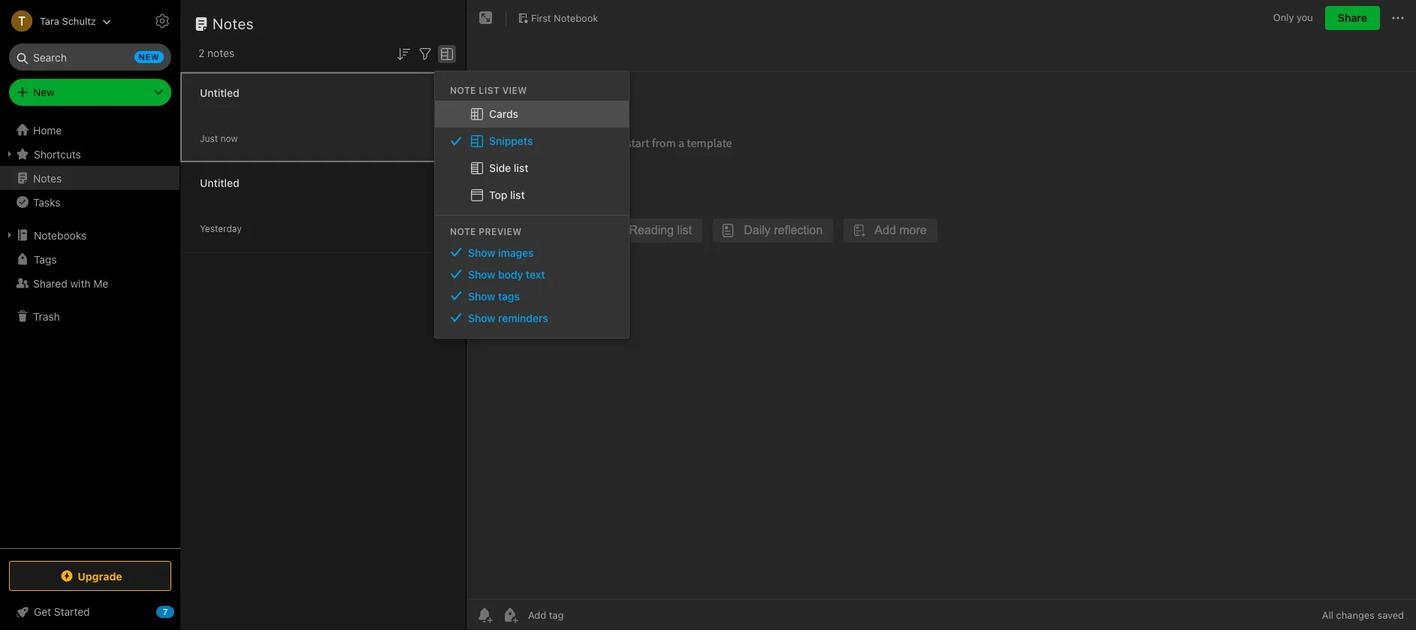 Task type: locate. For each thing, give the bounding box(es) containing it.
add a reminder image
[[476, 606, 494, 624]]

0 vertical spatial untitled
[[200, 86, 239, 99]]

note list view
[[450, 85, 527, 96]]

notes link
[[0, 166, 180, 190]]

trash
[[33, 310, 60, 323]]

started
[[54, 606, 90, 618]]

home link
[[0, 118, 180, 142]]

notebook
[[554, 12, 598, 24]]

tree containing home
[[0, 118, 180, 548]]

Add tag field
[[527, 609, 639, 622]]

notebooks link
[[0, 223, 180, 247]]

0 horizontal spatial notes
[[33, 172, 62, 184]]

show down show tags
[[468, 312, 495, 324]]

show reminders link
[[435, 307, 629, 329]]

untitled
[[200, 86, 239, 99], [200, 176, 239, 189]]

notes up notes
[[213, 15, 254, 32]]

share button
[[1325, 6, 1380, 30]]

list for top list
[[510, 188, 525, 201]]

note
[[450, 85, 476, 96], [450, 226, 476, 237]]

tags
[[34, 253, 57, 266]]

snippets
[[489, 134, 533, 147]]

3 show from the top
[[468, 290, 495, 303]]

new button
[[9, 79, 171, 106]]

list inside 'link'
[[514, 161, 529, 174]]

tree
[[0, 118, 180, 548]]

7
[[163, 607, 168, 617]]

dropdown list menu containing show images
[[435, 242, 629, 329]]

list right top at the top left of the page
[[510, 188, 525, 201]]

first notebook button
[[512, 8, 604, 29]]

top list
[[489, 188, 525, 201]]

note window element
[[467, 0, 1416, 630]]

expand notebooks image
[[4, 229, 16, 241]]

side
[[489, 161, 511, 174]]

Help and Learning task checklist field
[[0, 600, 180, 624]]

shared with me link
[[0, 271, 180, 295]]

show tags link
[[435, 285, 629, 307]]

new
[[139, 52, 159, 62]]

0 vertical spatial note
[[450, 85, 476, 96]]

1 dropdown list menu from the top
[[435, 101, 629, 209]]

Note Editor text field
[[467, 72, 1416, 600]]

show up show tags
[[468, 268, 495, 281]]

1 vertical spatial dropdown list menu
[[435, 242, 629, 329]]

0 vertical spatial list
[[514, 161, 529, 174]]

notes
[[207, 47, 234, 59]]

dropdown list menu
[[435, 101, 629, 209], [435, 242, 629, 329]]

dropdown list menu containing cards
[[435, 101, 629, 209]]

Add filters field
[[416, 44, 434, 63]]

Account field
[[0, 6, 111, 36]]

notes inside notes link
[[33, 172, 62, 184]]

list
[[514, 161, 529, 174], [510, 188, 525, 201]]

note left list
[[450, 85, 476, 96]]

4 show from the top
[[468, 312, 495, 324]]

note preview
[[450, 226, 522, 237]]

list right side
[[514, 161, 529, 174]]

top
[[489, 188, 507, 201]]

view
[[502, 85, 527, 96]]

2 dropdown list menu from the top
[[435, 242, 629, 329]]

show reminders
[[468, 312, 548, 324]]

notes
[[213, 15, 254, 32], [33, 172, 62, 184]]

new
[[33, 86, 55, 98]]

changes
[[1336, 609, 1375, 621]]

1 untitled from the top
[[200, 86, 239, 99]]

show tags
[[468, 290, 520, 303]]

0 vertical spatial dropdown list menu
[[435, 101, 629, 209]]

body
[[498, 268, 523, 281]]

all changes saved
[[1322, 609, 1404, 621]]

shortcuts
[[34, 148, 81, 160]]

text
[[526, 268, 545, 281]]

list for side list
[[514, 161, 529, 174]]

1 note from the top
[[450, 85, 476, 96]]

untitled for yesterday
[[200, 176, 239, 189]]

untitled down just now
[[200, 176, 239, 189]]

show left "tags"
[[468, 290, 495, 303]]

1 vertical spatial note
[[450, 226, 476, 237]]

tasks button
[[0, 190, 180, 214]]

1 vertical spatial untitled
[[200, 176, 239, 189]]

2 note from the top
[[450, 226, 476, 237]]

notes up tasks
[[33, 172, 62, 184]]

home
[[33, 124, 62, 136]]

trash link
[[0, 304, 180, 328]]

side list
[[489, 161, 529, 174]]

show down 'note preview'
[[468, 246, 495, 259]]

0 vertical spatial notes
[[213, 15, 254, 32]]

side list link
[[435, 155, 629, 182]]

note left preview
[[450, 226, 476, 237]]

1 vertical spatial notes
[[33, 172, 62, 184]]

2 show from the top
[[468, 268, 495, 281]]

show
[[468, 246, 495, 259], [468, 268, 495, 281], [468, 290, 495, 303], [468, 312, 495, 324]]

2 untitled from the top
[[200, 176, 239, 189]]

only you
[[1273, 11, 1313, 23]]

share
[[1338, 11, 1367, 24]]

1 show from the top
[[468, 246, 495, 259]]

more actions image
[[1389, 9, 1407, 27]]

untitled down notes
[[200, 86, 239, 99]]

tags button
[[0, 247, 180, 271]]

1 vertical spatial list
[[510, 188, 525, 201]]



Task type: vqa. For each thing, say whether or not it's contained in the screenshot.
Group in the left of the page
no



Task type: describe. For each thing, give the bounding box(es) containing it.
just now
[[200, 133, 238, 144]]

first notebook
[[531, 12, 598, 24]]

just
[[200, 133, 218, 144]]

upgrade
[[78, 570, 122, 583]]

now
[[220, 133, 238, 144]]

show for show reminders
[[468, 312, 495, 324]]

preview
[[479, 226, 522, 237]]

settings image
[[153, 12, 171, 30]]

top list link
[[435, 182, 629, 209]]

shared with me
[[33, 277, 108, 290]]

tara
[[40, 15, 59, 27]]

show for show body text
[[468, 268, 495, 281]]

only
[[1273, 11, 1294, 23]]

you
[[1297, 11, 1313, 23]]

upgrade button
[[9, 561, 171, 591]]

Search text field
[[20, 44, 161, 71]]

images
[[498, 246, 534, 259]]

click to collapse image
[[175, 603, 186, 621]]

reminders
[[498, 312, 548, 324]]

1 horizontal spatial notes
[[213, 15, 254, 32]]

schultz
[[62, 15, 96, 27]]

show body text link
[[435, 264, 629, 285]]

show for show tags
[[468, 290, 495, 303]]

tags
[[498, 290, 520, 303]]

2
[[198, 47, 205, 59]]

first
[[531, 12, 551, 24]]

shortcuts button
[[0, 142, 180, 166]]

notebooks
[[34, 229, 86, 242]]

tasks
[[33, 196, 60, 209]]

me
[[93, 277, 108, 290]]

saved
[[1378, 609, 1404, 621]]

new search field
[[20, 44, 164, 71]]

show body text
[[468, 268, 545, 281]]

all
[[1322, 609, 1334, 621]]

expand note image
[[477, 9, 495, 27]]

yesterday
[[200, 223, 242, 234]]

note for note list view
[[450, 85, 476, 96]]

View options field
[[434, 44, 456, 63]]

Sort options field
[[394, 44, 412, 63]]

list
[[479, 85, 500, 96]]

add tag image
[[501, 606, 519, 624]]

tara schultz
[[40, 15, 96, 27]]

shared
[[33, 277, 67, 290]]

untitled for just now
[[200, 86, 239, 99]]

get started
[[34, 606, 90, 618]]

show images
[[468, 246, 534, 259]]

cards
[[489, 107, 518, 120]]

note for note preview
[[450, 226, 476, 237]]

More actions field
[[1389, 6, 1407, 30]]

with
[[70, 277, 91, 290]]

show images link
[[435, 242, 629, 264]]

snippets link
[[435, 128, 629, 155]]

show for show images
[[468, 246, 495, 259]]

cards link
[[435, 101, 629, 128]]

2 notes
[[198, 47, 234, 59]]

cards menu item
[[435, 101, 629, 128]]

get
[[34, 606, 51, 618]]

add filters image
[[416, 45, 434, 63]]



